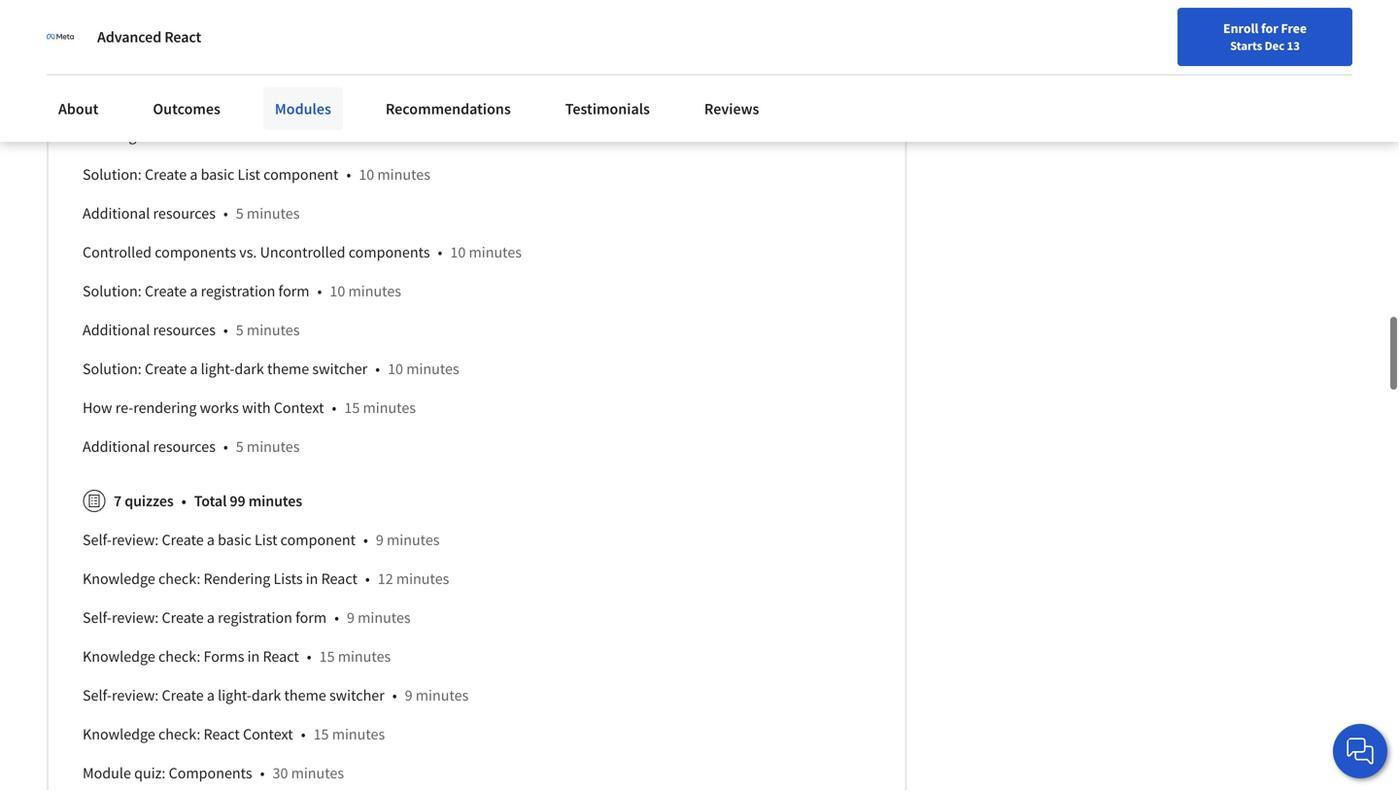 Task type: vqa. For each thing, say whether or not it's contained in the screenshot.


Task type: locate. For each thing, give the bounding box(es) containing it.
0 vertical spatial knowledge
[[83, 569, 155, 589]]

basic
[[201, 165, 234, 184], [218, 530, 251, 550]]

form down lists
[[295, 608, 327, 627]]

0 vertical spatial context
[[274, 398, 324, 418]]

1 resources from the top
[[153, 204, 216, 223]]

1 vertical spatial knowledge
[[83, 647, 155, 666]]

context down self-review: create a light-dark theme switcher • 9 minutes
[[243, 725, 293, 744]]

1 vertical spatial additional resources • 5 minutes
[[83, 320, 300, 340]]

create up forms
[[162, 608, 204, 627]]

2 vertical spatial 5
[[236, 437, 244, 456]]

review: for self-review: create a basic list component • 9 minutes
[[112, 530, 159, 550]]

0 vertical spatial registration
[[201, 282, 275, 301]]

solution: up re-
[[83, 359, 142, 379]]

rendering
[[204, 569, 270, 589]]

1 review: from the top
[[112, 530, 159, 550]]

list
[[238, 165, 260, 184], [255, 530, 277, 550]]

resources down rendering
[[153, 437, 216, 456]]

coursera image
[[23, 16, 147, 47]]

1 vertical spatial review:
[[112, 608, 159, 627]]

additional
[[83, 204, 150, 223], [83, 320, 150, 340], [83, 437, 150, 456]]

module quiz: components • 30 minutes
[[83, 763, 344, 783]]

in right forms
[[247, 647, 260, 666]]

in for react
[[247, 647, 260, 666]]

1 vertical spatial solution:
[[83, 282, 142, 301]]

0 vertical spatial additional resources • 5 minutes
[[83, 204, 300, 223]]

15 down self-review: create a light-dark theme switcher • 9 minutes
[[313, 725, 329, 744]]

13
[[1287, 38, 1300, 53]]

2 solution: from the top
[[83, 282, 142, 301]]

npm
[[211, 87, 242, 107]]

components right uncontrolled
[[349, 243, 430, 262]]

basic up rendering
[[218, 530, 251, 550]]

10
[[331, 87, 346, 107], [311, 126, 327, 145], [359, 165, 374, 184], [450, 243, 466, 262], [330, 282, 345, 301], [388, 359, 403, 379]]

basic down this at the left of page
[[201, 165, 234, 184]]

1 vertical spatial resources
[[153, 320, 216, 340]]

theme up how re-rendering works with context • 15 minutes
[[267, 359, 309, 379]]

solution: for solution: create a basic list component
[[83, 165, 142, 184]]

3 additional resources • 5 minutes from the top
[[83, 437, 300, 456]]

form
[[278, 282, 310, 301], [295, 608, 327, 627]]

check: left forms
[[158, 647, 200, 666]]

0 vertical spatial in
[[205, 126, 217, 145]]

1 horizontal spatial 9
[[376, 530, 384, 550]]

15 down solution: create a light-dark theme switcher • 10 minutes
[[344, 398, 360, 418]]

5 down how re-rendering works with context • 15 minutes
[[236, 437, 244, 456]]

context down solution: create a light-dark theme switcher • 10 minutes
[[274, 398, 324, 418]]

1 vertical spatial switcher
[[329, 686, 385, 705]]

0 vertical spatial 9
[[376, 530, 384, 550]]

react up self-review: create a light-dark theme switcher • 9 minutes
[[263, 647, 299, 666]]

9
[[376, 530, 384, 550], [347, 608, 355, 627], [405, 686, 413, 705]]

dark up how re-rendering works with context • 15 minutes
[[235, 359, 264, 379]]

5
[[236, 204, 244, 223], [236, 320, 244, 340], [236, 437, 244, 456]]

working
[[83, 126, 137, 145]]

1 additional from the top
[[83, 204, 150, 223]]

additional resources • 5 minutes down rendering
[[83, 437, 300, 456]]

2 vertical spatial in
[[247, 647, 260, 666]]

works
[[200, 398, 239, 418]]

working with labs in this course • 10 minutes
[[83, 126, 383, 145]]

additional down controlled
[[83, 320, 150, 340]]

controlled
[[83, 243, 152, 262]]

1 vertical spatial 9
[[347, 608, 355, 627]]

2 horizontal spatial in
[[306, 569, 318, 589]]

testimonials link
[[554, 87, 662, 130]]

installing node and npm (optional) • 10 minutes
[[83, 87, 402, 107]]

lists
[[274, 569, 303, 589]]

additional resources • 5 minutes
[[83, 204, 300, 223], [83, 320, 300, 340], [83, 437, 300, 456]]

registration down "knowledge check: rendering lists in react • 12 minutes" on the left bottom of page
[[218, 608, 292, 627]]

resources down solution: create a registration form • 10 minutes
[[153, 320, 216, 340]]

theme
[[267, 359, 309, 379], [284, 686, 326, 705]]

0 vertical spatial list
[[238, 165, 260, 184]]

0 vertical spatial with
[[140, 126, 168, 145]]

solution:
[[83, 165, 142, 184], [83, 282, 142, 301], [83, 359, 142, 379]]

1 self- from the top
[[83, 530, 112, 550]]

0 vertical spatial additional
[[83, 204, 150, 223]]

self-review: create a basic list component • 9 minutes
[[83, 530, 440, 550]]

1 horizontal spatial components
[[349, 243, 430, 262]]

solution: down controlled
[[83, 282, 142, 301]]

solution: create a basic list component • 10 minutes
[[83, 165, 430, 184]]

a
[[190, 165, 198, 184], [190, 282, 198, 301], [190, 359, 198, 379], [207, 530, 215, 550], [207, 608, 215, 627], [207, 686, 215, 705]]

check: left rendering
[[158, 569, 200, 589]]

resources down labs
[[153, 204, 216, 223]]

enroll
[[1223, 19, 1259, 37]]

with left labs
[[140, 126, 168, 145]]

15
[[344, 398, 360, 418], [319, 647, 335, 666], [313, 725, 329, 744]]

additional up controlled
[[83, 204, 150, 223]]

2 components from the left
[[349, 243, 430, 262]]

2 additional from the top
[[83, 320, 150, 340]]

about link
[[47, 87, 110, 130]]

check:
[[158, 569, 200, 589], [158, 647, 200, 666], [158, 725, 200, 744]]

(optional)
[[245, 87, 311, 107]]

dark down knowledge check: forms in react • 15 minutes
[[252, 686, 281, 705]]

switcher
[[312, 359, 368, 379], [329, 686, 385, 705]]

rendering
[[133, 398, 197, 418]]

about
[[58, 99, 99, 119]]

review:
[[112, 530, 159, 550], [112, 608, 159, 627], [112, 686, 159, 705]]

create down forms
[[162, 686, 204, 705]]

7 quizzes
[[114, 491, 174, 511]]

context
[[274, 398, 324, 418], [243, 725, 293, 744]]

components left vs.
[[155, 243, 236, 262]]

1 horizontal spatial in
[[247, 647, 260, 666]]

0 horizontal spatial components
[[155, 243, 236, 262]]

3 additional from the top
[[83, 437, 150, 456]]

3 resources from the top
[[153, 437, 216, 456]]

check: up quiz:
[[158, 725, 200, 744]]

component up lists
[[281, 530, 356, 550]]

15 up self-review: create a light-dark theme switcher • 9 minutes
[[319, 647, 335, 666]]

1 components from the left
[[155, 243, 236, 262]]

light-
[[201, 359, 235, 379], [218, 686, 252, 705]]

in for this
[[205, 126, 217, 145]]

2 vertical spatial resources
[[153, 437, 216, 456]]

with
[[140, 126, 168, 145], [242, 398, 271, 418]]

0 vertical spatial review:
[[112, 530, 159, 550]]

2 horizontal spatial 9
[[405, 686, 413, 705]]

how re-rendering works with context • 15 minutes
[[83, 398, 416, 418]]

1 vertical spatial component
[[281, 530, 356, 550]]

theme down knowledge check: forms in react • 15 minutes
[[284, 686, 326, 705]]

components
[[155, 243, 236, 262], [349, 243, 430, 262]]

3 solution: from the top
[[83, 359, 142, 379]]

2 additional resources • 5 minutes from the top
[[83, 320, 300, 340]]

2 review: from the top
[[112, 608, 159, 627]]

registration
[[201, 282, 275, 301], [218, 608, 292, 627]]

2 knowledge from the top
[[83, 647, 155, 666]]

1 knowledge from the top
[[83, 569, 155, 589]]

2 vertical spatial knowledge
[[83, 725, 155, 744]]

list up "knowledge check: rendering lists in react • 12 minutes" on the left bottom of page
[[255, 530, 277, 550]]

quizzes
[[125, 491, 174, 511]]

advanced
[[97, 27, 161, 47]]

labs
[[171, 126, 202, 145]]

0 vertical spatial resources
[[153, 204, 216, 223]]

in
[[205, 126, 217, 145], [306, 569, 318, 589], [247, 647, 260, 666]]

1 vertical spatial in
[[306, 569, 318, 589]]

additional down re-
[[83, 437, 150, 456]]

solution: for solution: create a light-dark theme switcher
[[83, 359, 142, 379]]

outcomes
[[153, 99, 220, 119]]

1 vertical spatial list
[[255, 530, 277, 550]]

resources
[[153, 204, 216, 223], [153, 320, 216, 340], [153, 437, 216, 456]]

•
[[318, 87, 323, 107], [299, 126, 303, 145], [346, 165, 351, 184], [223, 204, 228, 223], [438, 243, 443, 262], [317, 282, 322, 301], [223, 320, 228, 340], [375, 359, 380, 379], [332, 398, 337, 418], [223, 437, 228, 456], [181, 491, 186, 511], [363, 530, 368, 550], [365, 569, 370, 589], [334, 608, 339, 627], [307, 647, 312, 666], [392, 686, 397, 705], [301, 725, 306, 744], [260, 763, 265, 783]]

0 vertical spatial self-
[[83, 530, 112, 550]]

react up module quiz: components • 30 minutes
[[204, 725, 240, 744]]

list down working with labs in this course • 10 minutes at the left top of page
[[238, 165, 260, 184]]

3 check: from the top
[[158, 725, 200, 744]]

create
[[145, 165, 187, 184], [145, 282, 187, 301], [145, 359, 187, 379], [162, 530, 204, 550], [162, 608, 204, 627], [162, 686, 204, 705]]

forms
[[204, 647, 244, 666]]

menu item
[[1028, 19, 1153, 83]]

1 vertical spatial registration
[[218, 608, 292, 627]]

create down controlled
[[145, 282, 187, 301]]

1 vertical spatial self-
[[83, 608, 112, 627]]

show notifications image
[[1173, 24, 1197, 48]]

registration down vs.
[[201, 282, 275, 301]]

1 vertical spatial check:
[[158, 647, 200, 666]]

modules
[[275, 99, 331, 119]]

additional resources • 5 minutes up vs.
[[83, 204, 300, 223]]

2 vertical spatial review:
[[112, 686, 159, 705]]

form down 'controlled components vs. uncontrolled components • 10 minutes'
[[278, 282, 310, 301]]

1 check: from the top
[[158, 569, 200, 589]]

3 knowledge from the top
[[83, 725, 155, 744]]

2 vertical spatial additional
[[83, 437, 150, 456]]

component down course on the left top of the page
[[263, 165, 339, 184]]

1 solution: from the top
[[83, 165, 142, 184]]

knowledge
[[83, 569, 155, 589], [83, 647, 155, 666], [83, 725, 155, 744]]

1 vertical spatial form
[[295, 608, 327, 627]]

0 horizontal spatial in
[[205, 126, 217, 145]]

3 review: from the top
[[112, 686, 159, 705]]

2 vertical spatial additional resources • 5 minutes
[[83, 437, 300, 456]]

starts
[[1230, 38, 1262, 53]]

with right works
[[242, 398, 271, 418]]

dark
[[235, 359, 264, 379], [252, 686, 281, 705]]

solution: for solution: create a registration form
[[83, 282, 142, 301]]

1 vertical spatial with
[[242, 398, 271, 418]]

light- up works
[[201, 359, 235, 379]]

components
[[169, 763, 252, 783]]

react
[[164, 27, 201, 47], [321, 569, 357, 589], [263, 647, 299, 666], [204, 725, 240, 744]]

2 vertical spatial check:
[[158, 725, 200, 744]]

1 vertical spatial 5
[[236, 320, 244, 340]]

5 down solution: create a registration form • 10 minutes
[[236, 320, 244, 340]]

in left this at the left of page
[[205, 126, 217, 145]]

minutes
[[349, 87, 402, 107], [330, 126, 383, 145], [377, 165, 430, 184], [247, 204, 300, 223], [469, 243, 522, 262], [348, 282, 401, 301], [247, 320, 300, 340], [406, 359, 459, 379], [363, 398, 416, 418], [247, 437, 300, 456], [248, 491, 302, 511], [387, 530, 440, 550], [396, 569, 449, 589], [358, 608, 411, 627], [338, 647, 391, 666], [416, 686, 469, 705], [332, 725, 385, 744], [291, 763, 344, 783]]

2 vertical spatial self-
[[83, 686, 112, 705]]

outcomes link
[[141, 87, 232, 130]]

self-
[[83, 530, 112, 550], [83, 608, 112, 627], [83, 686, 112, 705]]

1 vertical spatial basic
[[218, 530, 251, 550]]

0 vertical spatial solution:
[[83, 165, 142, 184]]

2 check: from the top
[[158, 647, 200, 666]]

light- up knowledge check: react context • 15 minutes
[[218, 686, 252, 705]]

2 self- from the top
[[83, 608, 112, 627]]

reviews
[[704, 99, 759, 119]]

5 up vs.
[[236, 204, 244, 223]]

node
[[145, 87, 180, 107]]

chat with us image
[[1345, 736, 1376, 767]]

1 vertical spatial dark
[[252, 686, 281, 705]]

component
[[263, 165, 339, 184], [281, 530, 356, 550]]

solution: down the 'working'
[[83, 165, 142, 184]]

2 vertical spatial solution:
[[83, 359, 142, 379]]

3 self- from the top
[[83, 686, 112, 705]]

0 vertical spatial 5
[[236, 204, 244, 223]]

react right advanced
[[164, 27, 201, 47]]

1 vertical spatial context
[[243, 725, 293, 744]]

2 5 from the top
[[236, 320, 244, 340]]

1 vertical spatial additional
[[83, 320, 150, 340]]

in right lists
[[306, 569, 318, 589]]

0 vertical spatial check:
[[158, 569, 200, 589]]

additional resources • 5 minutes down solution: create a registration form • 10 minutes
[[83, 320, 300, 340]]



Task type: describe. For each thing, give the bounding box(es) containing it.
check: for forms
[[158, 647, 200, 666]]

30
[[273, 763, 288, 783]]

vs.
[[239, 243, 257, 262]]

1 vertical spatial light-
[[218, 686, 252, 705]]

how
[[83, 398, 112, 418]]

uncontrolled
[[260, 243, 345, 262]]

this
[[220, 126, 245, 145]]

1 vertical spatial 15
[[319, 647, 335, 666]]

knowledge for knowledge check: forms in react
[[83, 647, 155, 666]]

create down labs
[[145, 165, 187, 184]]

re-
[[115, 398, 133, 418]]

0 vertical spatial basic
[[201, 165, 234, 184]]

total
[[194, 491, 227, 511]]

solution: create a registration form • 10 minutes
[[83, 282, 401, 301]]

enroll for free starts dec 13
[[1223, 19, 1307, 53]]

1 horizontal spatial with
[[242, 398, 271, 418]]

knowledge check: forms in react • 15 minutes
[[83, 647, 391, 666]]

knowledge check: rendering lists in react • 12 minutes
[[83, 569, 449, 589]]

knowledge for knowledge check: react context
[[83, 725, 155, 744]]

0 vertical spatial theme
[[267, 359, 309, 379]]

1 vertical spatial theme
[[284, 686, 326, 705]]

0 vertical spatial 15
[[344, 398, 360, 418]]

react left the 12 at the left of the page
[[321, 569, 357, 589]]

self- for self-review: create a registration form
[[83, 608, 112, 627]]

dec
[[1265, 38, 1285, 53]]

self- for self-review: create a light-dark theme switcher
[[83, 686, 112, 705]]

and
[[183, 87, 208, 107]]

12
[[378, 569, 393, 589]]

• total 99 minutes
[[181, 491, 302, 511]]

0 horizontal spatial with
[[140, 126, 168, 145]]

module
[[83, 763, 131, 783]]

knowledge check: react context • 15 minutes
[[83, 725, 385, 744]]

installing
[[83, 87, 142, 107]]

2 resources from the top
[[153, 320, 216, 340]]

check: for react
[[158, 725, 200, 744]]

review: for self-review: create a light-dark theme switcher • 9 minutes
[[112, 686, 159, 705]]

1 additional resources • 5 minutes from the top
[[83, 204, 300, 223]]

2 vertical spatial 15
[[313, 725, 329, 744]]

course
[[248, 126, 291, 145]]

modules link
[[263, 87, 343, 130]]

review: for self-review: create a registration form • 9 minutes
[[112, 608, 159, 627]]

recommendations link
[[374, 87, 523, 130]]

self-review: create a light-dark theme switcher • 9 minutes
[[83, 686, 469, 705]]

create down total
[[162, 530, 204, 550]]

reviews link
[[693, 87, 771, 130]]

solution: create a light-dark theme switcher • 10 minutes
[[83, 359, 459, 379]]

0 vertical spatial dark
[[235, 359, 264, 379]]

knowledge for knowledge check: rendering lists in react
[[83, 569, 155, 589]]

0 horizontal spatial 9
[[347, 608, 355, 627]]

advanced react
[[97, 27, 201, 47]]

self-review: create a registration form • 9 minutes
[[83, 608, 411, 627]]

3 5 from the top
[[236, 437, 244, 456]]

controlled components vs. uncontrolled components • 10 minutes
[[83, 243, 522, 262]]

create up rendering
[[145, 359, 187, 379]]

recommendations
[[386, 99, 511, 119]]

self- for self-review: create a basic list component
[[83, 530, 112, 550]]

free
[[1281, 19, 1307, 37]]

testimonials
[[565, 99, 650, 119]]

0 vertical spatial switcher
[[312, 359, 368, 379]]

for
[[1261, 19, 1278, 37]]

99
[[230, 491, 245, 511]]

quiz:
[[134, 763, 166, 783]]

0 vertical spatial component
[[263, 165, 339, 184]]

check: for rendering
[[158, 569, 200, 589]]

0 vertical spatial form
[[278, 282, 310, 301]]

7
[[114, 491, 122, 511]]

1 5 from the top
[[236, 204, 244, 223]]

0 vertical spatial light-
[[201, 359, 235, 379]]

meta image
[[47, 23, 74, 51]]

2 vertical spatial 9
[[405, 686, 413, 705]]



